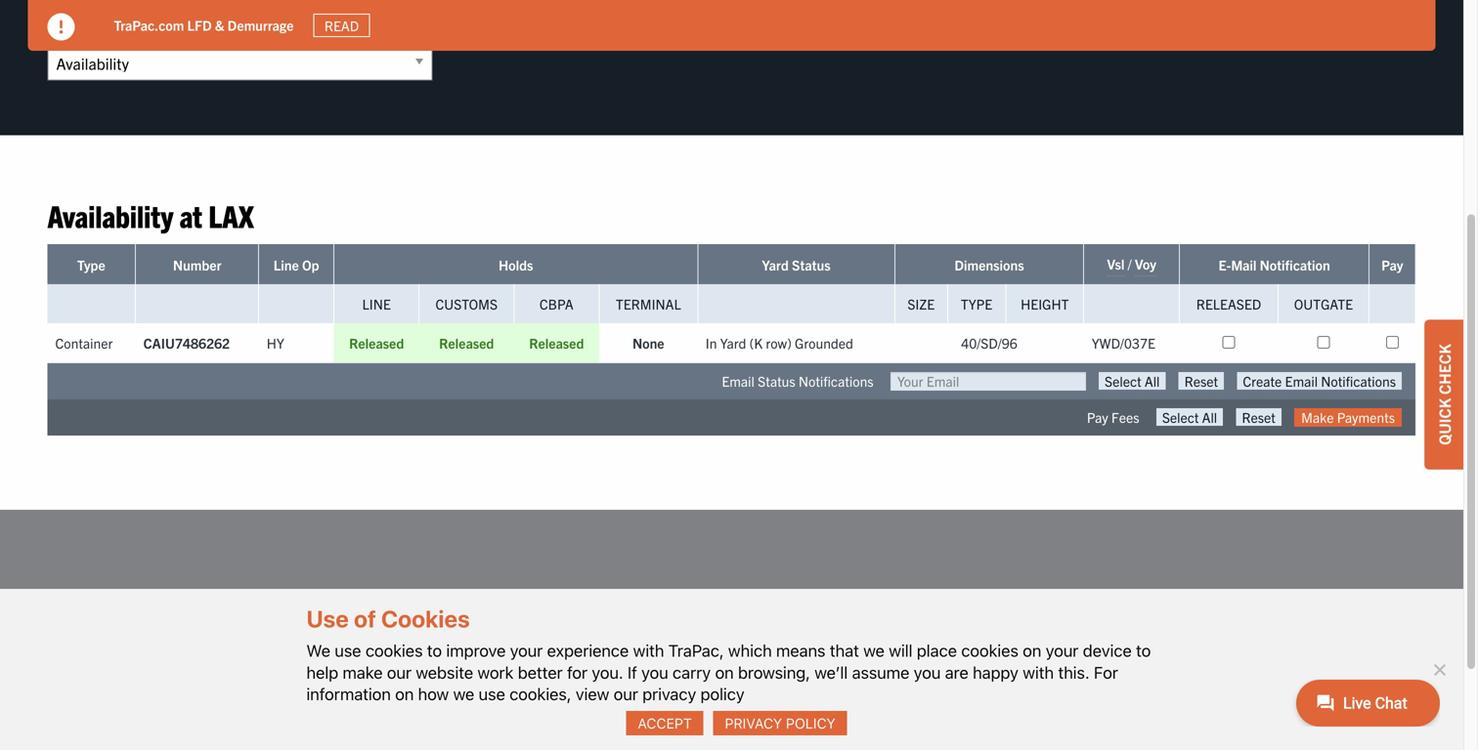 Task type: describe. For each thing, give the bounding box(es) containing it.
terminal
[[616, 295, 681, 313]]

voy
[[1135, 255, 1157, 273]]

blvd
[[667, 591, 697, 611]]

accept link
[[626, 712, 704, 736]]

0 vertical spatial we
[[864, 642, 885, 661]]

630
[[504, 591, 531, 611]]

2 your from the left
[[1046, 642, 1079, 661]]

0 horizontal spatial type
[[77, 256, 105, 274]]

no image
[[1430, 660, 1449, 680]]

privacy policy
[[725, 716, 836, 732]]

&
[[215, 16, 224, 34]]

los angeles
[[299, 654, 399, 673]]

hy
[[267, 334, 284, 352]]

height
[[1021, 295, 1069, 313]]

place
[[917, 642, 957, 661]]

1 vertical spatial with
[[1023, 663, 1054, 683]]

privacy
[[725, 716, 782, 732]]

pay for pay fees
[[1087, 409, 1109, 426]]

1 horizontal spatial yard
[[762, 256, 789, 274]]

cbpa
[[540, 295, 574, 313]]

email status notifications
[[722, 372, 874, 390]]

2722
[[993, 654, 1029, 673]]

firms
[[504, 691, 542, 711]]

make
[[1302, 409, 1334, 426]]

status for yard
[[792, 256, 831, 274]]

Your Email email field
[[891, 372, 1086, 391]]

use
[[307, 606, 349, 633]]

e-
[[1219, 256, 1231, 274]]

will
[[889, 642, 913, 661]]

west
[[535, 591, 568, 611]]

wilmington,
[[504, 641, 585, 661]]

a
[[106, 4, 116, 28]]

1 vertical spatial use
[[479, 685, 505, 704]]

mail
[[1231, 256, 1257, 274]]

Enter reference number(s) text field
[[472, 0, 1278, 10]]

2 cookies from the left
[[961, 642, 1019, 661]]

customs
[[436, 295, 498, 313]]

size
[[908, 295, 935, 313]]

outgate
[[1294, 295, 1353, 313]]

read link
[[313, 13, 370, 37]]

select
[[47, 4, 101, 28]]

pay for pay
[[1382, 256, 1404, 274]]

630 west harry bridges blvd
[[504, 591, 697, 611]]

lax
[[209, 196, 254, 234]]

read
[[324, 17, 359, 34]]

are
[[945, 663, 969, 683]]

payments
[[1337, 409, 1395, 426]]

quick
[[1434, 399, 1454, 446]]

quick check link
[[1425, 320, 1464, 470]]

trapac,
[[669, 642, 724, 661]]

grounded
[[795, 334, 854, 352]]

we
[[307, 642, 330, 661]]

type
[[221, 4, 259, 28]]

0 horizontal spatial on
[[395, 685, 414, 704]]

0 horizontal spatial use
[[335, 642, 361, 661]]

accept
[[638, 716, 692, 732]]

make payments
[[1302, 409, 1395, 426]]

line for line
[[362, 295, 391, 313]]

row)
[[766, 334, 792, 352]]

1 vertical spatial type
[[961, 295, 993, 313]]

website
[[416, 663, 473, 683]]

at
[[180, 196, 202, 234]]

1 your from the left
[[510, 642, 543, 661]]

2 horizontal spatial on
[[1023, 642, 1042, 661]]

we'll
[[815, 663, 848, 683]]

quick check
[[1434, 344, 1454, 446]]

harry
[[571, 591, 609, 611]]

transaction
[[120, 4, 217, 28]]

2 to from the left
[[1136, 642, 1151, 661]]

y258
[[587, 691, 623, 711]]

service:
[[871, 654, 925, 673]]

if
[[628, 663, 637, 683]]

for
[[567, 663, 588, 683]]

fees
[[1112, 409, 1140, 426]]

privacy policy link
[[713, 712, 847, 736]]

policy
[[701, 685, 745, 704]]

notification
[[1260, 256, 1330, 274]]

op
[[302, 256, 319, 274]]

use of cookies we use cookies to improve your experience with trapac, which means that we will place cookies on your device to help make our website work better for you. if you carry on browsing, we'll assume you are happy with this. for information on how we use cookies, view our privacy policy
[[307, 606, 1151, 704]]

carry
[[673, 663, 711, 683]]

/
[[1128, 255, 1132, 273]]

ywd/037e
[[1092, 334, 1156, 352]]

demurrage
[[228, 16, 294, 34]]

happy
[[973, 663, 1019, 683]]

number
[[173, 256, 221, 274]]

line op
[[274, 256, 319, 274]]



Task type: vqa. For each thing, say whether or not it's contained in the screenshot.
single
no



Task type: locate. For each thing, give the bounding box(es) containing it.
lfd
[[187, 16, 212, 34]]

make payments link
[[1295, 409, 1402, 427]]

0 horizontal spatial to
[[427, 642, 442, 661]]

select a transaction type
[[47, 4, 259, 28]]

information
[[307, 685, 391, 704]]

of
[[354, 606, 376, 633]]

device
[[1083, 642, 1132, 661]]

that
[[830, 642, 859, 661]]

cookies
[[366, 642, 423, 661], [961, 642, 1019, 661]]

browsing,
[[738, 663, 810, 683]]

caiu7486262
[[143, 334, 230, 352]]

1 vertical spatial status
[[758, 372, 796, 390]]

(k
[[750, 334, 763, 352]]

on up policy at the bottom of the page
[[715, 663, 734, 683]]

line
[[274, 256, 299, 274], [362, 295, 391, 313]]

e-mail notification
[[1219, 256, 1330, 274]]

1 horizontal spatial our
[[614, 685, 638, 704]]

footer
[[0, 510, 1464, 751]]

None button
[[1099, 372, 1166, 390], [1179, 372, 1224, 390], [1237, 372, 1402, 390], [1157, 409, 1223, 426], [1236, 409, 1282, 426], [1099, 372, 1166, 390], [1179, 372, 1224, 390], [1237, 372, 1402, 390], [1157, 409, 1223, 426], [1236, 409, 1282, 426]]

0 vertical spatial with
[[633, 642, 664, 661]]

1 vertical spatial line
[[362, 295, 391, 313]]

use up make
[[335, 642, 361, 661]]

assume
[[852, 663, 910, 683]]

1 horizontal spatial your
[[1046, 642, 1079, 661]]

our right make
[[387, 663, 412, 683]]

firms code:  y258
[[504, 691, 623, 711]]

how
[[418, 685, 449, 704]]

status up 'grounded'
[[792, 256, 831, 274]]

2 you from the left
[[914, 663, 941, 683]]

0 vertical spatial on
[[1023, 642, 1042, 661]]

you.
[[592, 663, 623, 683]]

bridges
[[612, 591, 664, 611]]

make
[[343, 663, 383, 683]]

type down dimensions
[[961, 295, 993, 313]]

pay
[[1382, 256, 1404, 274], [1087, 409, 1109, 426]]

means
[[776, 642, 826, 661]]

1 vertical spatial we
[[453, 685, 474, 704]]

solid image
[[47, 13, 75, 41]]

vsl / voy
[[1107, 255, 1157, 273]]

None checkbox
[[1223, 336, 1235, 349]]

better
[[518, 663, 563, 683]]

0 horizontal spatial we
[[453, 685, 474, 704]]

your up this.
[[1046, 642, 1079, 661]]

1 horizontal spatial you
[[914, 663, 941, 683]]

type down availability at top left
[[77, 256, 105, 274]]

1 horizontal spatial type
[[961, 295, 993, 313]]

0 horizontal spatial line
[[274, 256, 299, 274]]

0 vertical spatial our
[[387, 663, 412, 683]]

pay right notification
[[1382, 256, 1404, 274]]

0 vertical spatial yard
[[762, 256, 789, 274]]

387-
[[961, 654, 993, 673]]

this.
[[1058, 663, 1090, 683]]

in
[[706, 334, 717, 352]]

on left how
[[395, 685, 414, 704]]

cookies up happy
[[961, 642, 1019, 661]]

None checkbox
[[1318, 336, 1330, 349], [1386, 336, 1399, 349], [1318, 336, 1330, 349], [1386, 336, 1399, 349]]

status for email
[[758, 372, 796, 390]]

1 horizontal spatial on
[[715, 663, 734, 683]]

1 horizontal spatial with
[[1023, 663, 1054, 683]]

our down if
[[614, 685, 638, 704]]

2 vertical spatial on
[[395, 685, 414, 704]]

use
[[335, 642, 361, 661], [479, 685, 505, 704]]

1 vertical spatial pay
[[1087, 409, 1109, 426]]

1 vertical spatial yard
[[720, 334, 746, 352]]

we up assume
[[864, 642, 885, 661]]

pay left the fees
[[1087, 409, 1109, 426]]

you right if
[[642, 663, 668, 683]]

experience
[[547, 642, 629, 661]]

los
[[299, 654, 328, 673]]

status
[[792, 256, 831, 274], [758, 372, 796, 390]]

on right 387-
[[1023, 642, 1042, 661]]

to up website
[[427, 642, 442, 661]]

to right device
[[1136, 642, 1151, 661]]

1 cookies from the left
[[366, 642, 423, 661]]

customer service: 877-387-2722
[[802, 654, 1029, 673]]

we
[[864, 642, 885, 661], [453, 685, 474, 704]]

our
[[387, 663, 412, 683], [614, 685, 638, 704]]

1 you from the left
[[642, 663, 668, 683]]

yard up row)
[[762, 256, 789, 274]]

container
[[55, 334, 113, 352]]

your up better
[[510, 642, 543, 661]]

yard status
[[762, 256, 831, 274]]

on
[[1023, 642, 1042, 661], [715, 663, 734, 683], [395, 685, 414, 704]]

none
[[633, 334, 664, 352]]

0 horizontal spatial with
[[633, 642, 664, 661]]

1 horizontal spatial cookies
[[961, 642, 1019, 661]]

check
[[1434, 344, 1454, 395]]

email
[[722, 372, 755, 390]]

cookies up make
[[366, 642, 423, 661]]

0 vertical spatial pay
[[1382, 256, 1404, 274]]

we down website
[[453, 685, 474, 704]]

type
[[77, 256, 105, 274], [961, 295, 993, 313]]

dimensions
[[955, 256, 1024, 274]]

help
[[307, 663, 338, 683]]

holds
[[499, 256, 533, 274]]

40/sd/96
[[961, 334, 1018, 352]]

yard
[[762, 256, 789, 274], [720, 334, 746, 352]]

1 vertical spatial on
[[715, 663, 734, 683]]

trapac.com lfd & demurrage
[[114, 16, 294, 34]]

privacy
[[643, 685, 696, 704]]

use down work at the bottom
[[479, 685, 505, 704]]

1 horizontal spatial we
[[864, 642, 885, 661]]

line for line op
[[274, 256, 299, 274]]

trapac.com
[[114, 16, 184, 34]]

1 horizontal spatial to
[[1136, 642, 1151, 661]]

1 horizontal spatial use
[[479, 685, 505, 704]]

1 to from the left
[[427, 642, 442, 661]]

line left the customs
[[362, 295, 391, 313]]

cookies,
[[510, 685, 571, 704]]

work
[[478, 663, 514, 683]]

0 vertical spatial line
[[274, 256, 299, 274]]

cookies
[[381, 606, 470, 633]]

0 horizontal spatial your
[[510, 642, 543, 661]]

footer containing 630 west harry bridges blvd
[[0, 510, 1464, 751]]

0 vertical spatial use
[[335, 642, 361, 661]]

0 horizontal spatial pay
[[1087, 409, 1109, 426]]

availability at lax
[[47, 196, 254, 234]]

to
[[427, 642, 442, 661], [1136, 642, 1151, 661]]

1 vertical spatial our
[[614, 685, 638, 704]]

notifications
[[799, 372, 874, 390]]

0 vertical spatial type
[[77, 256, 105, 274]]

0 horizontal spatial yard
[[720, 334, 746, 352]]

with up if
[[633, 642, 664, 661]]

customer
[[802, 654, 868, 673]]

1 horizontal spatial line
[[362, 295, 391, 313]]

yard right in
[[720, 334, 746, 352]]

angeles
[[331, 654, 399, 673]]

status down row)
[[758, 372, 796, 390]]

code:
[[546, 691, 583, 711]]

improve
[[446, 642, 506, 661]]

which
[[728, 642, 772, 661]]

1 horizontal spatial pay
[[1382, 256, 1404, 274]]

0 vertical spatial status
[[792, 256, 831, 274]]

wilmington, ca 90744
[[504, 641, 657, 661]]

in yard (k row)                grounded
[[706, 334, 854, 352]]

you down place
[[914, 663, 941, 683]]

0 horizontal spatial our
[[387, 663, 412, 683]]

you
[[642, 663, 668, 683], [914, 663, 941, 683]]

0 horizontal spatial you
[[642, 663, 668, 683]]

pay fees
[[1087, 409, 1140, 426]]

with left this.
[[1023, 663, 1054, 683]]

line left op
[[274, 256, 299, 274]]

0 horizontal spatial cookies
[[366, 642, 423, 661]]



